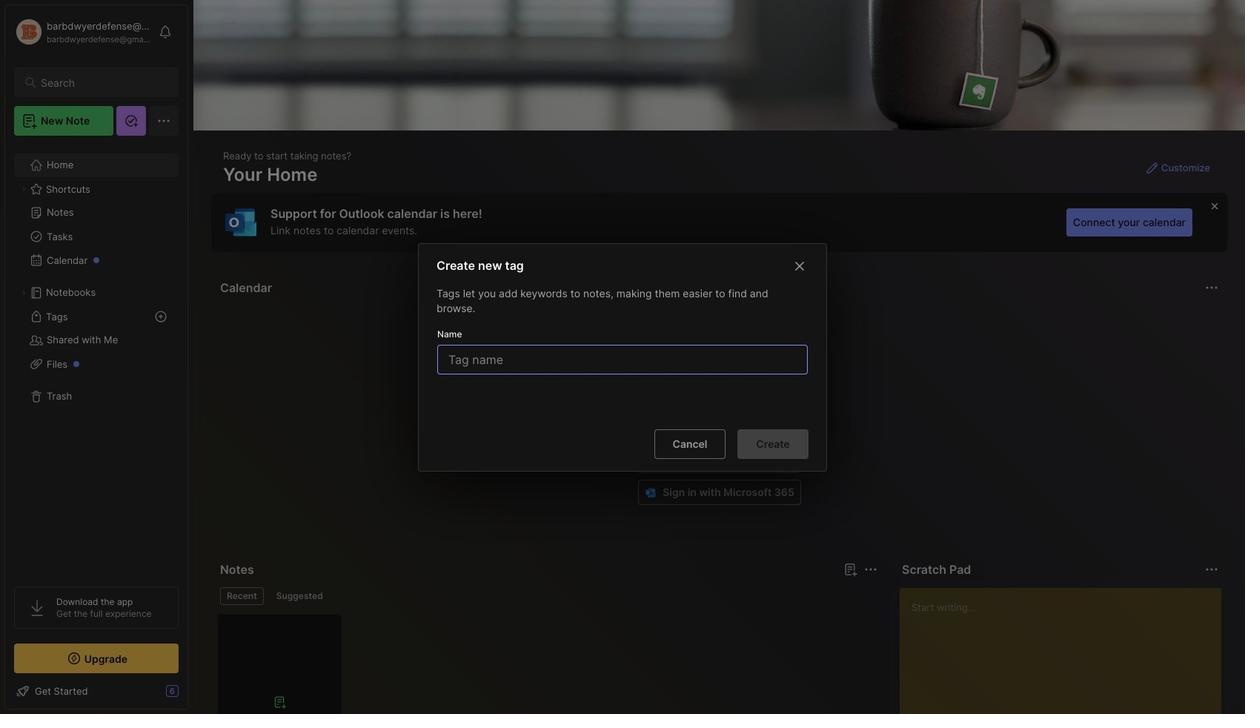 Task type: locate. For each thing, give the bounding box(es) containing it.
Start writing… text field
[[912, 588, 1221, 714]]

tree
[[5, 145, 188, 573]]

tab list
[[220, 587, 876, 605]]

0 horizontal spatial tab
[[220, 587, 264, 605]]

close image
[[791, 257, 809, 275]]

1 horizontal spatial tab
[[270, 587, 330, 605]]

expand notebooks image
[[19, 288, 28, 297]]

tab
[[220, 587, 264, 605], [270, 587, 330, 605]]

2 tab from the left
[[270, 587, 330, 605]]

1 tab from the left
[[220, 587, 264, 605]]

None search field
[[41, 73, 165, 91]]



Task type: vqa. For each thing, say whether or not it's contained in the screenshot.
tag Tag actions field
no



Task type: describe. For each thing, give the bounding box(es) containing it.
Search text field
[[41, 76, 165, 90]]

tree inside main element
[[5, 145, 188, 573]]

Tag name text field
[[447, 345, 801, 373]]

none search field inside main element
[[41, 73, 165, 91]]

main element
[[0, 0, 193, 714]]



